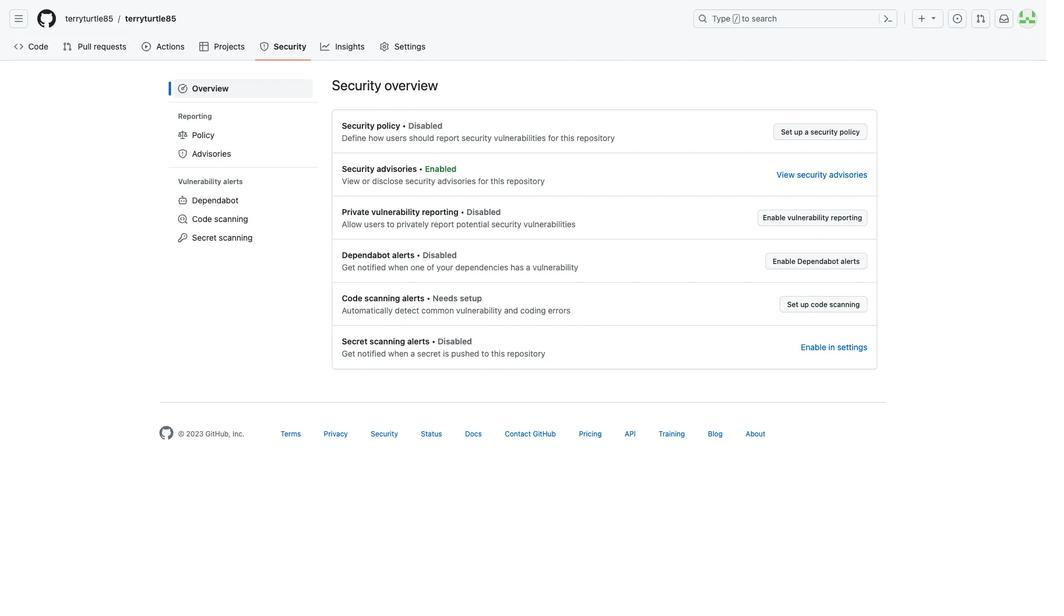 Task type: describe. For each thing, give the bounding box(es) containing it.
for inside the security policy • disabled define how users should report security vulnerabilities for this repository
[[548, 133, 559, 143]]

a inside dependabot alerts • disabled get notified when one of your dependencies has a vulnerability
[[526, 262, 531, 272]]

status link
[[421, 430, 442, 438]]

1 terryturtle85 from the left
[[65, 14, 113, 23]]

users for policy
[[386, 133, 407, 143]]

scanning for secret scanning
[[219, 233, 253, 242]]

1 horizontal spatial view
[[777, 170, 795, 180]]

contact github
[[505, 430, 556, 438]]

enable dependabot alerts
[[773, 257, 860, 265]]

of
[[427, 262, 434, 272]]

blog
[[708, 430, 723, 438]]

code
[[811, 300, 828, 308]]

vulnerabilities inside the security policy • disabled define how users should report security vulnerabilities for this repository
[[494, 133, 546, 143]]

notified inside dependabot alerts • disabled get notified when one of your dependencies has a vulnerability
[[358, 262, 386, 272]]

secret for secret scanning alerts • disabled get notified when a secret is pushed to this repository
[[342, 336, 368, 346]]

this inside the security policy • disabled define how users should report security vulnerabilities for this repository
[[561, 133, 575, 143]]

scanning for code scanning alerts • needs setup automatically detect common vulnerability and coding errors
[[365, 293, 400, 303]]

security for overview
[[332, 77, 381, 93]]

code for code
[[28, 42, 48, 51]]

training link
[[659, 430, 685, 438]]

in
[[829, 342, 835, 352]]

view security advisories
[[777, 170, 868, 180]]

detect
[[395, 305, 419, 315]]

errors
[[548, 305, 571, 315]]

notifications image
[[1000, 14, 1009, 23]]

advisories
[[192, 149, 231, 159]]

privately
[[397, 219, 429, 229]]

requests
[[94, 42, 126, 51]]

disclose
[[372, 176, 403, 186]]

homepage image
[[159, 426, 173, 440]]

automatically
[[342, 305, 393, 315]]

up for a
[[794, 128, 803, 136]]

is
[[443, 349, 449, 358]]

overview
[[385, 77, 438, 93]]

overview
[[192, 84, 229, 93]]

define
[[342, 133, 366, 143]]

policy link
[[173, 126, 313, 145]]

security overview
[[332, 77, 438, 93]]

security inside view security advisories link
[[797, 170, 827, 180]]

• inside secret scanning alerts • disabled get notified when a secret is pushed to this repository
[[432, 336, 436, 346]]

pull
[[78, 42, 92, 51]]

pull requests
[[78, 42, 126, 51]]

scanning for code scanning
[[214, 214, 248, 224]]

law image
[[178, 131, 187, 140]]

privacy
[[324, 430, 348, 438]]

actions
[[156, 42, 185, 51]]

set up code scanning link
[[780, 296, 868, 312]]

coding
[[520, 305, 546, 315]]

dependabot alerts • disabled get notified when one of your dependencies has a vulnerability
[[342, 250, 578, 272]]

vulnerability up the enable dependabot alerts
[[788, 214, 829, 222]]

2023
[[186, 430, 204, 438]]

api link
[[625, 430, 636, 438]]

pull requests link
[[58, 38, 132, 55]]

github,
[[205, 430, 231, 438]]

alerts for enable dependabot alerts
[[841, 257, 860, 265]]

1 terryturtle85 link from the left
[[61, 9, 118, 28]]

has
[[511, 262, 524, 272]]

up for code
[[801, 300, 809, 308]]

pricing
[[579, 430, 602, 438]]

• inside dependabot alerts • disabled get notified when one of your dependencies has a vulnerability
[[417, 250, 421, 260]]

2 horizontal spatial a
[[805, 128, 809, 136]]

dependabot link
[[173, 191, 313, 210]]

gear image
[[380, 42, 389, 51]]

private
[[342, 207, 369, 217]]

alerts up dependabot link
[[223, 177, 243, 186]]

insights link
[[316, 38, 370, 55]]

terms link
[[281, 430, 301, 438]]

1 horizontal spatial policy
[[840, 128, 860, 136]]

code scanning link
[[173, 210, 313, 228]]

enable in settings
[[801, 342, 868, 352]]

1 horizontal spatial shield image
[[260, 42, 269, 51]]

secret for secret scanning
[[192, 233, 217, 242]]

repository inside the security policy • disabled define how users should report security vulnerabilities for this repository
[[577, 133, 615, 143]]

• inside private vulnerability reporting • disabled allow users to privately report potential security vulnerabilities
[[461, 207, 465, 217]]

disabled inside secret scanning alerts • disabled get notified when a secret is pushed to this repository
[[438, 336, 472, 346]]

code for code scanning
[[192, 214, 212, 224]]

pushed
[[451, 349, 479, 358]]

search
[[752, 14, 777, 23]]

setup
[[460, 293, 482, 303]]

terryturtle85 / terryturtle85
[[65, 14, 176, 23]]

view security advisories link
[[777, 169, 868, 181]]

security policy • disabled define how users should report security vulnerabilities for this repository
[[342, 121, 615, 143]]

policy
[[192, 130, 215, 140]]

command palette image
[[884, 14, 893, 23]]

/ for type
[[734, 15, 739, 23]]

allow
[[342, 219, 362, 229]]

security advisories • enabled view or disclose security advisories for this repository
[[342, 164, 545, 186]]

or
[[362, 176, 370, 186]]

2 terryturtle85 link from the left
[[120, 9, 181, 28]]

code scanning
[[192, 214, 248, 224]]

when inside dependabot alerts • disabled get notified when one of your dependencies has a vulnerability
[[388, 262, 408, 272]]

enable vulnerability reporting link
[[758, 210, 868, 226]]

vulnerability alerts element
[[173, 191, 313, 247]]

list containing terryturtle85 / terryturtle85
[[61, 9, 687, 28]]

/ for terryturtle85
[[118, 14, 120, 23]]

overview link
[[173, 79, 313, 98]]

a inside secret scanning alerts • disabled get notified when a secret is pushed to this repository
[[411, 349, 415, 358]]

get inside dependabot alerts • disabled get notified when one of your dependencies has a vulnerability
[[342, 262, 355, 272]]

shield image inside advisories link
[[178, 149, 187, 159]]

1 horizontal spatial security link
[[371, 430, 398, 438]]

view inside security advisories • enabled view or disclose security advisories for this repository
[[342, 176, 360, 186]]

security inside set up a security policy link
[[811, 128, 838, 136]]

vulnerabilities inside private vulnerability reporting • disabled allow users to privately report potential security vulnerabilities
[[524, 219, 576, 229]]

security for advisories
[[342, 164, 375, 173]]

status
[[421, 430, 442, 438]]

• inside security advisories • enabled view or disclose security advisories for this repository
[[419, 164, 423, 173]]

set for set up code scanning
[[787, 300, 799, 308]]

common
[[421, 305, 454, 315]]

security left status
[[371, 430, 398, 438]]

inc.
[[233, 430, 244, 438]]

security for policy
[[342, 121, 375, 130]]

get inside secret scanning alerts • disabled get notified when a secret is pushed to this repository
[[342, 349, 355, 358]]

secret scanning
[[192, 233, 253, 242]]

set up code scanning
[[787, 300, 860, 308]]

code image
[[14, 42, 23, 51]]

and
[[504, 305, 518, 315]]

type / to search
[[712, 14, 777, 23]]

security inside 'link'
[[274, 42, 306, 51]]

alerts for code scanning alerts • needs setup automatically detect common vulnerability and coding errors
[[402, 293, 425, 303]]

repository inside secret scanning alerts • disabled get notified when a secret is pushed to this repository
[[507, 349, 545, 358]]

reporting
[[178, 112, 212, 120]]

list containing overview
[[169, 75, 318, 252]]

settings
[[395, 42, 426, 51]]

contact github link
[[505, 430, 556, 438]]

pricing link
[[579, 430, 602, 438]]

docs
[[465, 430, 482, 438]]

disabled inside private vulnerability reporting • disabled allow users to privately report potential security vulnerabilities
[[467, 207, 501, 217]]



Task type: vqa. For each thing, say whether or not it's contained in the screenshot.
View within the Security advisories • Enabled View or disclose security advisories for this repository
yes



Task type: locate. For each thing, give the bounding box(es) containing it.
when left one
[[388, 262, 408, 272]]

code inside code scanning alerts • needs setup automatically detect common vulnerability and coding errors
[[342, 293, 362, 303]]

disabled up is
[[438, 336, 472, 346]]

0 vertical spatial to
[[742, 14, 750, 23]]

notified inside secret scanning alerts • disabled get notified when a secret is pushed to this repository
[[358, 349, 386, 358]]

scanning for secret scanning alerts • disabled get notified when a secret is pushed to this repository
[[370, 336, 405, 346]]

for inside security advisories • enabled view or disclose security advisories for this repository
[[478, 176, 489, 186]]

secret inside vulnerability alerts element
[[192, 233, 217, 242]]

policy inside the security policy • disabled define how users should report security vulnerabilities for this repository
[[377, 121, 400, 130]]

for
[[548, 133, 559, 143], [478, 176, 489, 186]]

security right potential
[[492, 219, 522, 229]]

privacy link
[[324, 430, 348, 438]]

enable in settings link
[[801, 342, 868, 352]]

security up or
[[342, 164, 375, 173]]

vulnerability
[[372, 207, 420, 217], [788, 214, 829, 222], [533, 262, 578, 272], [456, 305, 502, 315]]

advisories down set up a security policy
[[829, 170, 868, 180]]

dependabot image
[[178, 196, 187, 205]]

0 horizontal spatial secret
[[192, 233, 217, 242]]

insights
[[335, 42, 365, 51]]

policy up view security advisories
[[840, 128, 860, 136]]

enable dependabot alerts link
[[765, 253, 868, 269]]

list
[[61, 9, 687, 28], [169, 75, 318, 252]]

github
[[533, 430, 556, 438]]

dependabot
[[192, 196, 239, 205], [342, 250, 390, 260], [798, 257, 839, 265]]

0 vertical spatial users
[[386, 133, 407, 143]]

reporting inside private vulnerability reporting • disabled allow users to privately report potential security vulnerabilities
[[422, 207, 459, 217]]

1 horizontal spatial to
[[482, 349, 489, 358]]

dependabot inside dependabot alerts • disabled get notified when one of your dependencies has a vulnerability
[[342, 250, 390, 260]]

users for vulnerability
[[364, 219, 385, 229]]

to inside secret scanning alerts • disabled get notified when a secret is pushed to this repository
[[482, 349, 489, 358]]

0 vertical spatial for
[[548, 133, 559, 143]]

graph image
[[320, 42, 330, 51]]

disabled
[[408, 121, 443, 130], [467, 207, 501, 217], [423, 250, 457, 260], [438, 336, 472, 346]]

1 vertical spatial enable
[[773, 257, 796, 265]]

scanning
[[214, 214, 248, 224], [219, 233, 253, 242], [365, 293, 400, 303], [830, 300, 860, 308], [370, 336, 405, 346]]

advisories down enabled
[[438, 176, 476, 186]]

0 horizontal spatial policy
[[377, 121, 400, 130]]

security
[[811, 128, 838, 136], [462, 133, 492, 143], [797, 170, 827, 180], [405, 176, 435, 186], [492, 219, 522, 229]]

alerts for secret scanning alerts • disabled get notified when a secret is pushed to this repository
[[407, 336, 430, 346]]

/ inside terryturtle85 / terryturtle85
[[118, 14, 120, 23]]

view
[[777, 170, 795, 180], [342, 176, 360, 186]]

report inside private vulnerability reporting • disabled allow users to privately report potential security vulnerabilities
[[431, 219, 454, 229]]

a up view security advisories
[[805, 128, 809, 136]]

dependabot up the code scanning
[[192, 196, 239, 205]]

/ inside type / to search
[[734, 15, 739, 23]]

2 when from the top
[[388, 349, 408, 358]]

terms
[[281, 430, 301, 438]]

up inside set up a security policy link
[[794, 128, 803, 136]]

type
[[712, 14, 731, 23]]

1 vertical spatial set
[[787, 300, 799, 308]]

0 horizontal spatial users
[[364, 219, 385, 229]]

alerts inside secret scanning alerts • disabled get notified when a secret is pushed to this repository
[[407, 336, 430, 346]]

1 horizontal spatial /
[[734, 15, 739, 23]]

1 vertical spatial this
[[491, 176, 504, 186]]

homepage image
[[37, 9, 56, 28]]

meter image
[[178, 84, 187, 93]]

0 vertical spatial secret
[[192, 233, 217, 242]]

git pull request image
[[976, 14, 986, 23]]

enable for enable in settings
[[801, 342, 826, 352]]

1 vertical spatial to
[[387, 219, 395, 229]]

1 vertical spatial get
[[342, 349, 355, 358]]

1 notified from the top
[[358, 262, 386, 272]]

dependabot inside enable dependabot alerts link
[[798, 257, 839, 265]]

0 horizontal spatial code
[[28, 42, 48, 51]]

security up define in the left of the page
[[342, 121, 375, 130]]

0 horizontal spatial terryturtle85 link
[[61, 9, 118, 28]]

alerts
[[223, 177, 243, 186], [392, 250, 415, 260], [841, 257, 860, 265], [402, 293, 425, 303], [407, 336, 430, 346]]

2 vertical spatial enable
[[801, 342, 826, 352]]

enable vulnerability reporting
[[763, 214, 862, 222]]

enable
[[763, 214, 786, 222], [773, 257, 796, 265], [801, 342, 826, 352]]

2 get from the top
[[342, 349, 355, 358]]

security inside security advisories • enabled view or disclose security advisories for this repository
[[342, 164, 375, 173]]

reporting up privately
[[422, 207, 459, 217]]

secret
[[417, 349, 441, 358]]

table image
[[199, 42, 209, 51]]

reporting for private
[[422, 207, 459, 217]]

0 vertical spatial security link
[[255, 38, 311, 55]]

0 vertical spatial a
[[805, 128, 809, 136]]

set left code
[[787, 300, 799, 308]]

report inside the security policy • disabled define how users should report security vulnerabilities for this repository
[[436, 133, 460, 143]]

vulnerability inside private vulnerability reporting • disabled allow users to privately report potential security vulnerabilities
[[372, 207, 420, 217]]

a
[[805, 128, 809, 136], [526, 262, 531, 272], [411, 349, 415, 358]]

0 vertical spatial set
[[781, 128, 792, 136]]

up up view security advisories
[[794, 128, 803, 136]]

0 horizontal spatial for
[[478, 176, 489, 186]]

your
[[437, 262, 453, 272]]

needs
[[433, 293, 458, 303]]

0 vertical spatial this
[[561, 133, 575, 143]]

0 horizontal spatial terryturtle85
[[65, 14, 113, 23]]

security down insights
[[332, 77, 381, 93]]

1 horizontal spatial dependabot
[[342, 250, 390, 260]]

advisories
[[377, 164, 417, 173], [829, 170, 868, 180], [438, 176, 476, 186]]

training
[[659, 430, 685, 438]]

notified up automatically
[[358, 262, 386, 272]]

2 vertical spatial to
[[482, 349, 489, 358]]

to left the search
[[742, 14, 750, 23]]

code right codescan image
[[192, 214, 212, 224]]

1 horizontal spatial for
[[548, 133, 559, 143]]

plus image
[[917, 14, 927, 23]]

vulnerability inside code scanning alerts • needs setup automatically detect common vulnerability and coding errors
[[456, 305, 502, 315]]

alerts up detect
[[402, 293, 425, 303]]

security inside the security policy • disabled define how users should report security vulnerabilities for this repository
[[462, 133, 492, 143]]

this
[[561, 133, 575, 143], [491, 176, 504, 186], [491, 349, 505, 358]]

users inside private vulnerability reporting • disabled allow users to privately report potential security vulnerabilities
[[364, 219, 385, 229]]

up inside set up code scanning link
[[801, 300, 809, 308]]

shield image down "law" icon
[[178, 149, 187, 159]]

1 vertical spatial for
[[478, 176, 489, 186]]

secret scanning link
[[173, 228, 313, 247]]

scanning up secret scanning
[[214, 214, 248, 224]]

1 vertical spatial repository
[[507, 176, 545, 186]]

set up a security policy
[[781, 128, 860, 136]]

1 vertical spatial secret
[[342, 336, 368, 346]]

users inside the security policy • disabled define how users should report security vulnerabilities for this repository
[[386, 133, 407, 143]]

advisories up disclose at the top of the page
[[377, 164, 417, 173]]

vulnerability right has
[[533, 262, 578, 272]]

security inside the security policy • disabled define how users should report security vulnerabilities for this repository
[[342, 121, 375, 130]]

2 vertical spatial a
[[411, 349, 415, 358]]

code up automatically
[[342, 293, 362, 303]]

set up view security advisories
[[781, 128, 792, 136]]

0 horizontal spatial shield image
[[178, 149, 187, 159]]

0 vertical spatial when
[[388, 262, 408, 272]]

repository inside security advisories • enabled view or disclose security advisories for this repository
[[507, 176, 545, 186]]

disabled up your
[[423, 250, 457, 260]]

© 2023 github, inc.
[[178, 430, 244, 438]]

2 horizontal spatial advisories
[[829, 170, 868, 180]]

triangle down image
[[929, 13, 938, 22]]

code for code scanning alerts • needs setup automatically detect common vulnerability and coding errors
[[342, 293, 362, 303]]

dependencies
[[455, 262, 508, 272]]

alerts up set up code scanning link at right
[[841, 257, 860, 265]]

alerts up secret
[[407, 336, 430, 346]]

code right code icon
[[28, 42, 48, 51]]

security down enabled
[[405, 176, 435, 186]]

scanning inside code scanning alerts • needs setup automatically detect common vulnerability and coding errors
[[365, 293, 400, 303]]

play image
[[142, 42, 151, 51]]

security up enable vulnerability reporting
[[797, 170, 827, 180]]

blog link
[[708, 430, 723, 438]]

to left privately
[[387, 219, 395, 229]]

0 horizontal spatial /
[[118, 14, 120, 23]]

/ up requests on the top left
[[118, 14, 120, 23]]

dependabot for dependabot
[[192, 196, 239, 205]]

notified down automatically
[[358, 349, 386, 358]]

issue opened image
[[953, 14, 962, 23]]

vulnerability
[[178, 177, 221, 186]]

• left enabled
[[419, 164, 423, 173]]

1 vertical spatial security link
[[371, 430, 398, 438]]

when left secret
[[388, 349, 408, 358]]

©
[[178, 430, 184, 438]]

scanning down detect
[[370, 336, 405, 346]]

advisories link
[[173, 145, 313, 163]]

dependabot for dependabot alerts • disabled get notified when one of your dependencies has a vulnerability
[[342, 250, 390, 260]]

scanning up automatically
[[365, 293, 400, 303]]

vulnerability up privately
[[372, 207, 420, 217]]

up left code
[[801, 300, 809, 308]]

secret scanning alerts • disabled get notified when a secret is pushed to this repository
[[342, 336, 545, 358]]

1 horizontal spatial users
[[386, 133, 407, 143]]

0 horizontal spatial reporting
[[422, 207, 459, 217]]

disabled inside the security policy • disabled define how users should report security vulnerabilities for this repository
[[408, 121, 443, 130]]

scanning right code
[[830, 300, 860, 308]]

• inside the security policy • disabled define how users should report security vulnerabilities for this repository
[[402, 121, 406, 130]]

0 vertical spatial vulnerabilities
[[494, 133, 546, 143]]

• up common
[[427, 293, 431, 303]]

2 horizontal spatial to
[[742, 14, 750, 23]]

settings
[[837, 342, 868, 352]]

view left or
[[342, 176, 360, 186]]

1 vertical spatial users
[[364, 219, 385, 229]]

0 vertical spatial report
[[436, 133, 460, 143]]

disabled inside dependabot alerts • disabled get notified when one of your dependencies has a vulnerability
[[423, 250, 457, 260]]

vulnerability down setup
[[456, 305, 502, 315]]

codescan image
[[178, 215, 187, 224]]

terryturtle85 up play icon
[[125, 14, 176, 23]]

1 horizontal spatial code
[[192, 214, 212, 224]]

0 vertical spatial get
[[342, 262, 355, 272]]

security link left graph image
[[255, 38, 311, 55]]

0 vertical spatial enable
[[763, 214, 786, 222]]

contact
[[505, 430, 531, 438]]

2 terryturtle85 from the left
[[125, 14, 176, 23]]

when inside secret scanning alerts • disabled get notified when a secret is pushed to this repository
[[388, 349, 408, 358]]

terryturtle85
[[65, 14, 113, 23], [125, 14, 176, 23]]

•
[[402, 121, 406, 130], [419, 164, 423, 173], [461, 207, 465, 217], [417, 250, 421, 260], [427, 293, 431, 303], [432, 336, 436, 346]]

up
[[794, 128, 803, 136], [801, 300, 809, 308]]

terryturtle85 up pull
[[65, 14, 113, 23]]

1 vertical spatial list
[[169, 75, 318, 252]]

vulnerabilities
[[494, 133, 546, 143], [524, 219, 576, 229]]

1 horizontal spatial a
[[526, 262, 531, 272]]

disabled up potential
[[467, 207, 501, 217]]

/ right type
[[734, 15, 739, 23]]

0 horizontal spatial to
[[387, 219, 395, 229]]

docs link
[[465, 430, 482, 438]]

• up one
[[417, 250, 421, 260]]

security
[[274, 42, 306, 51], [332, 77, 381, 93], [342, 121, 375, 130], [342, 164, 375, 173], [371, 430, 398, 438]]

one
[[411, 262, 425, 272]]

vulnerability inside dependabot alerts • disabled get notified when one of your dependencies has a vulnerability
[[533, 262, 578, 272]]

users
[[386, 133, 407, 143], [364, 219, 385, 229]]

1 vertical spatial shield image
[[178, 149, 187, 159]]

security inside security advisories • enabled view or disclose security advisories for this repository
[[405, 176, 435, 186]]

• up secret
[[432, 336, 436, 346]]

potential
[[456, 219, 489, 229]]

1 horizontal spatial terryturtle85 link
[[120, 9, 181, 28]]

0 vertical spatial repository
[[577, 133, 615, 143]]

reporting for enable
[[831, 214, 862, 222]]

should
[[409, 133, 434, 143]]

code link
[[9, 38, 53, 55]]

vulnerability alerts
[[178, 177, 243, 186]]

policy
[[377, 121, 400, 130], [840, 128, 860, 136]]

key image
[[178, 233, 187, 242]]

alerts inside dependabot alerts • disabled get notified when one of your dependencies has a vulnerability
[[392, 250, 415, 260]]

view up enable vulnerability reporting
[[777, 170, 795, 180]]

security up security advisories • enabled view or disclose security advisories for this repository
[[462, 133, 492, 143]]

security up view security advisories
[[811, 128, 838, 136]]

projects
[[214, 42, 245, 51]]

2 vertical spatial repository
[[507, 349, 545, 358]]

terryturtle85 link
[[61, 9, 118, 28], [120, 9, 181, 28]]

settings link
[[375, 38, 431, 55]]

1 when from the top
[[388, 262, 408, 272]]

2 horizontal spatial code
[[342, 293, 362, 303]]

1 horizontal spatial reporting
[[831, 214, 862, 222]]

get down allow
[[342, 262, 355, 272]]

private vulnerability reporting • disabled allow users to privately report potential security vulnerabilities
[[342, 207, 576, 229]]

git pull request image
[[63, 42, 72, 51]]

/
[[118, 14, 120, 23], [734, 15, 739, 23]]

how
[[369, 133, 384, 143]]

1 vertical spatial code
[[192, 214, 212, 224]]

enabled
[[425, 164, 457, 173]]

about link
[[746, 430, 766, 438]]

get down automatically
[[342, 349, 355, 358]]

dependabot inside dependabot link
[[192, 196, 239, 205]]

0 horizontal spatial dependabot
[[192, 196, 239, 205]]

0 horizontal spatial advisories
[[377, 164, 417, 173]]

0 vertical spatial notified
[[358, 262, 386, 272]]

this inside secret scanning alerts • disabled get notified when a secret is pushed to this repository
[[491, 349, 505, 358]]

about
[[746, 430, 766, 438]]

security link left status
[[371, 430, 398, 438]]

1 vertical spatial a
[[526, 262, 531, 272]]

reporting element
[[173, 126, 313, 163]]

this inside security advisories • enabled view or disclose security advisories for this repository
[[491, 176, 504, 186]]

shield image
[[260, 42, 269, 51], [178, 149, 187, 159]]

code scanning alerts • needs setup automatically detect common vulnerability and coding errors
[[342, 293, 571, 315]]

a right has
[[526, 262, 531, 272]]

enable for enable vulnerability reporting
[[763, 214, 786, 222]]

code inside vulnerability alerts element
[[192, 214, 212, 224]]

terryturtle85 link up play icon
[[120, 9, 181, 28]]

enable for enable dependabot alerts
[[773, 257, 796, 265]]

shield image right projects
[[260, 42, 269, 51]]

1 vertical spatial vulnerabilities
[[524, 219, 576, 229]]

2 horizontal spatial dependabot
[[798, 257, 839, 265]]

security inside private vulnerability reporting • disabled allow users to privately report potential security vulnerabilities
[[492, 219, 522, 229]]

users down private
[[364, 219, 385, 229]]

security link
[[255, 38, 311, 55], [371, 430, 398, 438]]

1 vertical spatial notified
[[358, 349, 386, 358]]

report right should
[[436, 133, 460, 143]]

secret down automatically
[[342, 336, 368, 346]]

secret
[[192, 233, 217, 242], [342, 336, 368, 346]]

dependabot up code
[[798, 257, 839, 265]]

• down 'overview'
[[402, 121, 406, 130]]

2 vertical spatial this
[[491, 349, 505, 358]]

1 horizontal spatial secret
[[342, 336, 368, 346]]

set for set up a security policy
[[781, 128, 792, 136]]

0 vertical spatial shield image
[[260, 42, 269, 51]]

when
[[388, 262, 408, 272], [388, 349, 408, 358]]

0 vertical spatial list
[[61, 9, 687, 28]]

0 horizontal spatial view
[[342, 176, 360, 186]]

0 horizontal spatial security link
[[255, 38, 311, 55]]

repository
[[577, 133, 615, 143], [507, 176, 545, 186], [507, 349, 545, 358]]

api
[[625, 430, 636, 438]]

• inside code scanning alerts • needs setup automatically detect common vulnerability and coding errors
[[427, 293, 431, 303]]

1 vertical spatial up
[[801, 300, 809, 308]]

policy up "how"
[[377, 121, 400, 130]]

0 vertical spatial up
[[794, 128, 803, 136]]

security left graph image
[[274, 42, 306, 51]]

to inside private vulnerability reporting • disabled allow users to privately report potential security vulnerabilities
[[387, 219, 395, 229]]

disabled up should
[[408, 121, 443, 130]]

alerts up one
[[392, 250, 415, 260]]

secret inside secret scanning alerts • disabled get notified when a secret is pushed to this repository
[[342, 336, 368, 346]]

scanning down the code scanning link
[[219, 233, 253, 242]]

a left secret
[[411, 349, 415, 358]]

actions link
[[137, 38, 190, 55]]

2 notified from the top
[[358, 349, 386, 358]]

1 vertical spatial report
[[431, 219, 454, 229]]

0 horizontal spatial a
[[411, 349, 415, 358]]

dependabot down allow
[[342, 250, 390, 260]]

alerts inside code scanning alerts • needs setup automatically detect common vulnerability and coding errors
[[402, 293, 425, 303]]

1 get from the top
[[342, 262, 355, 272]]

to right pushed
[[482, 349, 489, 358]]

terryturtle85 link up pull
[[61, 9, 118, 28]]

set up a security policy link
[[774, 124, 868, 140]]

secret right key image on the top
[[192, 233, 217, 242]]

2 vertical spatial code
[[342, 293, 362, 303]]

scanning inside secret scanning alerts • disabled get notified when a secret is pushed to this repository
[[370, 336, 405, 346]]

1 horizontal spatial advisories
[[438, 176, 476, 186]]

users right "how"
[[386, 133, 407, 143]]

0 vertical spatial code
[[28, 42, 48, 51]]

projects link
[[195, 38, 250, 55]]

reporting down view security advisories link
[[831, 214, 862, 222]]

• up potential
[[461, 207, 465, 217]]

report
[[436, 133, 460, 143], [431, 219, 454, 229]]

1 vertical spatial when
[[388, 349, 408, 358]]

1 horizontal spatial terryturtle85
[[125, 14, 176, 23]]

report right privately
[[431, 219, 454, 229]]



